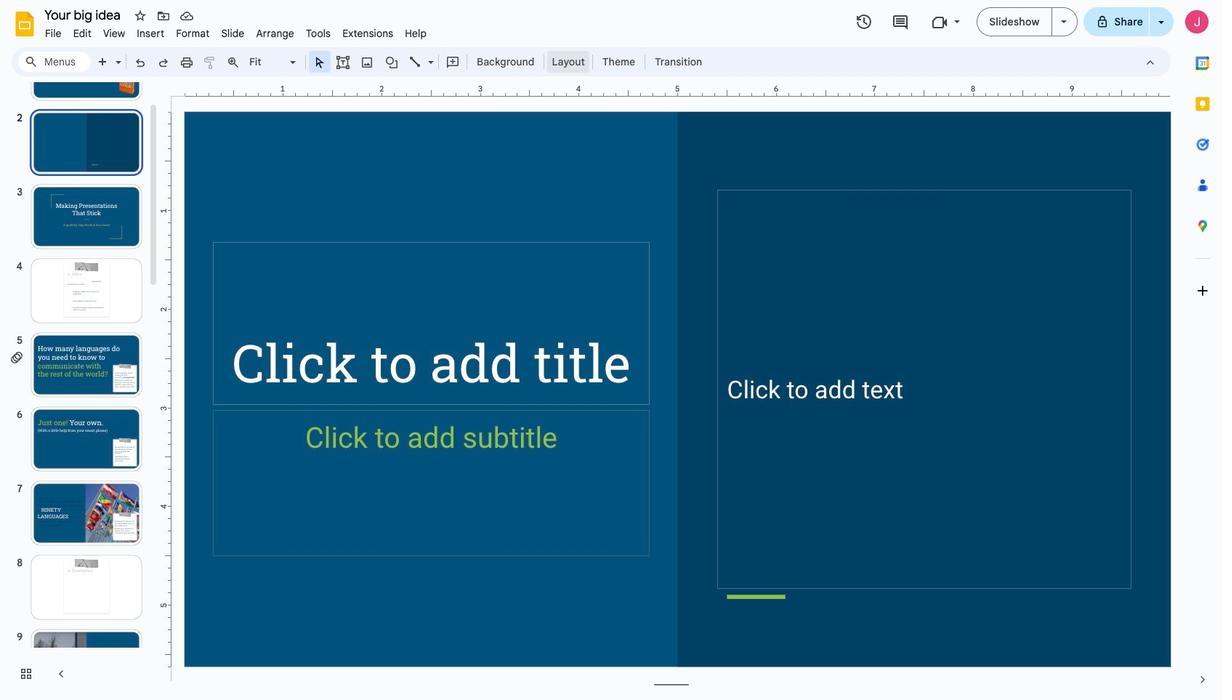 Task type: vqa. For each thing, say whether or not it's contained in the screenshot.
insert chart Image
no



Task type: describe. For each thing, give the bounding box(es) containing it.
print (⌘p) image
[[180, 55, 194, 70]]

4 menu item from the left
[[131, 25, 170, 42]]

paint format image
[[203, 55, 217, 70]]

quick sharing actions image
[[1159, 21, 1165, 44]]

add comment (⌘+option+m) image
[[446, 55, 460, 70]]

last edit was seconds ago image
[[856, 13, 874, 31]]

line image
[[409, 55, 423, 70]]

tab list inside menu bar banner
[[1183, 43, 1224, 660]]

redo (⌘y) image
[[156, 55, 171, 70]]

shape image
[[384, 52, 400, 72]]

hide the menus (ctrl+shift+f) image
[[1144, 55, 1158, 70]]

10 menu item from the left
[[399, 25, 433, 42]]

select line image
[[425, 52, 434, 57]]

9 menu item from the left
[[337, 25, 399, 42]]

Star checkbox
[[130, 6, 151, 26]]

star image
[[133, 9, 148, 23]]

menu bar inside menu bar banner
[[39, 19, 433, 43]]

6 menu item from the left
[[216, 25, 250, 42]]

Zoom text field
[[247, 52, 288, 72]]

select (esc) image
[[313, 55, 327, 70]]

insert image image
[[359, 52, 376, 72]]

Rename text field
[[39, 6, 129, 23]]

menu bar banner
[[0, 0, 1224, 700]]

new slide (ctrl+m) image
[[96, 55, 111, 70]]



Task type: locate. For each thing, give the bounding box(es) containing it.
document status: saved to drive. image
[[180, 9, 194, 23]]

menu item up zoom icon
[[216, 25, 250, 42]]

5 menu item from the left
[[170, 25, 216, 42]]

navigation
[[0, 21, 160, 700]]

Zoom field
[[245, 52, 302, 73]]

menu item up new slide with layout icon
[[97, 25, 131, 42]]

main toolbar
[[90, 51, 710, 73]]

2 menu item from the left
[[67, 25, 97, 42]]

Menus field
[[18, 52, 91, 72]]

menu item down the star image
[[131, 25, 170, 42]]

menu item up select line icon
[[399, 25, 433, 42]]

menu item
[[39, 25, 67, 42], [67, 25, 97, 42], [97, 25, 131, 42], [131, 25, 170, 42], [170, 25, 216, 42], [216, 25, 250, 42], [250, 25, 300, 42], [300, 25, 337, 42], [337, 25, 399, 42], [399, 25, 433, 42]]

presentation options image
[[1061, 20, 1067, 23]]

8 menu item from the left
[[300, 25, 337, 42]]

text box image
[[336, 55, 350, 70]]

menu item up the insert image
[[337, 25, 399, 42]]

application
[[0, 0, 1224, 700]]

tab list
[[1183, 43, 1224, 660]]

move image
[[156, 9, 171, 23]]

7 menu item from the left
[[250, 25, 300, 42]]

menu item down rename text field at the top of the page
[[67, 25, 97, 42]]

slides home image
[[12, 11, 38, 37]]

new slide with layout image
[[112, 52, 121, 57]]

share. private to only me. image
[[1096, 15, 1109, 28]]

menu bar
[[39, 19, 433, 43]]

menu item down "document status: saved to drive." icon at the left top of page
[[170, 25, 216, 42]]

show all comments image
[[892, 13, 910, 31]]

undo (⌘z) image
[[133, 55, 148, 70]]

3 menu item from the left
[[97, 25, 131, 42]]

zoom image
[[226, 55, 241, 70]]

menu item up select (esc) icon
[[300, 25, 337, 42]]

menu item up the zoom field
[[250, 25, 300, 42]]

1 menu item from the left
[[39, 25, 67, 42]]

menu item up menus 'field'
[[39, 25, 67, 42]]



